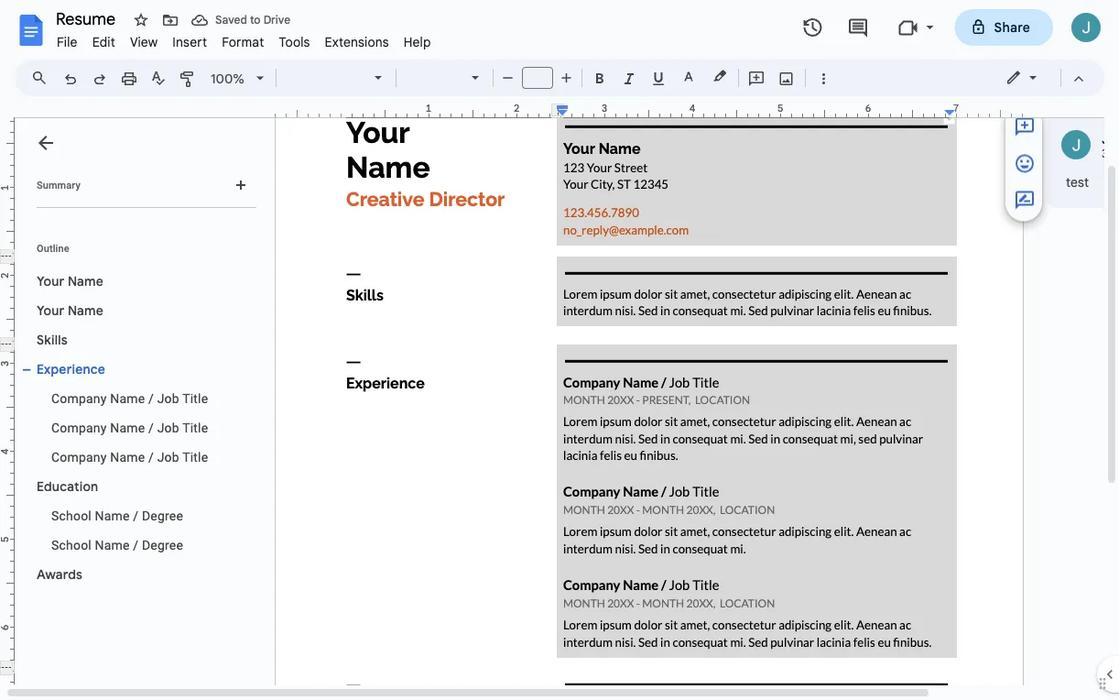 Task type: vqa. For each thing, say whether or not it's contained in the screenshot.
Sunday checkbox
no



Task type: locate. For each thing, give the bounding box(es) containing it.
Font size text field
[[523, 67, 553, 89]]

3 title from the top
[[183, 450, 208, 465]]

0 vertical spatial size image
[[1014, 116, 1036, 138]]

saved to drive
[[215, 13, 291, 27]]

job
[[157, 391, 179, 406], [157, 420, 179, 435], [157, 450, 179, 465]]

tools menu item
[[272, 31, 318, 53]]

school name / degree up awards
[[51, 537, 183, 553]]

1 vertical spatial your name
[[37, 302, 104, 318]]

1 vertical spatial job
[[157, 420, 179, 435]]

2 vertical spatial company name / job title
[[51, 450, 208, 465]]

2 vertical spatial company
[[51, 450, 107, 465]]

1 vertical spatial degree
[[142, 537, 183, 553]]

Font size field
[[522, 67, 561, 90]]

your
[[37, 273, 65, 289], [37, 302, 65, 318]]

1 vertical spatial size image
[[1014, 189, 1036, 211]]

size image up size image
[[1014, 116, 1036, 138]]

0 vertical spatial school
[[51, 508, 92, 523]]

2 company name / job title from the top
[[51, 420, 208, 435]]

1 vertical spatial school
[[51, 537, 92, 553]]

insert
[[173, 34, 207, 50]]

2 vertical spatial title
[[183, 450, 208, 465]]

company name / job title
[[51, 391, 208, 406], [51, 420, 208, 435], [51, 450, 208, 465]]

your name down outline
[[37, 273, 104, 289]]

school
[[51, 508, 92, 523], [51, 537, 92, 553]]

0 vertical spatial your
[[37, 273, 65, 289]]

school name / degree
[[51, 508, 183, 523], [51, 537, 183, 553]]

Star checkbox
[[128, 7, 154, 33]]

degree
[[142, 508, 183, 523], [142, 537, 183, 553]]

summary heading
[[37, 178, 81, 192]]

your name up skills
[[37, 302, 104, 318]]

title
[[183, 391, 208, 406], [183, 420, 208, 435], [183, 450, 208, 465]]

1 company name / job title from the top
[[51, 391, 208, 406]]

menu bar
[[49, 24, 439, 54]]

school down the education
[[51, 508, 92, 523]]

0 vertical spatial company name / job title
[[51, 391, 208, 406]]

application
[[0, 0, 1120, 700]]

your name
[[37, 273, 104, 289], [37, 302, 104, 318]]

list containing joh
[[1047, 114, 1120, 208]]

size image down size image
[[1014, 189, 1036, 211]]

Zoom field
[[203, 65, 272, 93]]

1 vertical spatial title
[[183, 420, 208, 435]]

2 your from the top
[[37, 302, 65, 318]]

your down outline
[[37, 273, 65, 289]]

0 vertical spatial your name
[[37, 273, 104, 289]]

test
[[1067, 174, 1090, 190]]

to
[[250, 13, 261, 27]]

2 size image from the top
[[1014, 189, 1036, 211]]

1 vertical spatial your
[[37, 302, 65, 318]]

document outline element
[[15, 118, 264, 685]]

skills
[[37, 332, 68, 348]]

Rename text field
[[49, 7, 126, 29]]

0 vertical spatial job
[[157, 391, 179, 406]]

3:11
[[1102, 147, 1120, 161]]

insert menu item
[[165, 31, 215, 53]]

1 school from the top
[[51, 508, 92, 523]]

school up awards
[[51, 537, 92, 553]]

application containing share
[[0, 0, 1120, 700]]

0 vertical spatial company
[[51, 391, 107, 406]]

outline heading
[[15, 241, 264, 267]]

file
[[57, 34, 78, 50]]

drive
[[264, 13, 291, 27]]

1 vertical spatial school name / degree
[[51, 537, 183, 553]]

2 vertical spatial job
[[157, 450, 179, 465]]

0 vertical spatial degree
[[142, 508, 183, 523]]

1 vertical spatial company
[[51, 420, 107, 435]]

insert image image
[[777, 65, 798, 91]]

share button
[[955, 9, 1054, 46]]

your up skills
[[37, 302, 65, 318]]

0 vertical spatial title
[[183, 391, 208, 406]]

2 job from the top
[[157, 420, 179, 435]]

experience
[[37, 361, 106, 377]]

edit
[[92, 34, 115, 50]]

school name / degree down the education
[[51, 508, 183, 523]]

outline
[[37, 242, 69, 254]]

menu bar containing file
[[49, 24, 439, 54]]

size image
[[1014, 116, 1036, 138], [1014, 189, 1036, 211]]

list
[[1047, 114, 1120, 208]]

edit menu item
[[85, 31, 123, 53]]

3 company name / job title from the top
[[51, 450, 208, 465]]

view
[[130, 34, 158, 50]]

0 vertical spatial school name / degree
[[51, 508, 183, 523]]

/
[[148, 391, 154, 406], [148, 420, 154, 435], [148, 450, 154, 465], [133, 508, 139, 523], [133, 537, 139, 553]]

name
[[68, 273, 104, 289], [68, 302, 104, 318], [110, 391, 145, 406], [110, 420, 145, 435], [110, 450, 145, 465], [95, 508, 130, 523], [95, 537, 130, 553]]

3 company from the top
[[51, 450, 107, 465]]

size image
[[1014, 153, 1036, 175]]

highlight color image
[[710, 65, 730, 87]]

1 vertical spatial company name / job title
[[51, 420, 208, 435]]

company
[[51, 391, 107, 406], [51, 420, 107, 435], [51, 450, 107, 465]]



Task type: describe. For each thing, give the bounding box(es) containing it.
1 size image from the top
[[1014, 116, 1036, 138]]

help menu item
[[397, 31, 439, 53]]

joh 3:11
[[1102, 131, 1120, 161]]

education
[[37, 478, 98, 494]]

1 company from the top
[[51, 391, 107, 406]]

2 school from the top
[[51, 537, 92, 553]]

1 degree from the top
[[142, 508, 183, 523]]

view menu item
[[123, 31, 165, 53]]

Zoom text field
[[206, 66, 250, 92]]

format
[[222, 34, 264, 50]]

2 your name from the top
[[37, 302, 104, 318]]

saved to drive button
[[187, 7, 295, 33]]

format menu item
[[215, 31, 272, 53]]

3 job from the top
[[157, 450, 179, 465]]

john smith image
[[1062, 130, 1091, 159]]

tools
[[279, 34, 310, 50]]

help
[[404, 34, 431, 50]]

1 your name from the top
[[37, 273, 104, 289]]

menu bar inside "menu bar" banner
[[49, 24, 439, 54]]

1 school name / degree from the top
[[51, 508, 183, 523]]

menu bar banner
[[0, 0, 1120, 700]]

2 school name / degree from the top
[[51, 537, 183, 553]]

extensions menu item
[[318, 31, 397, 53]]

summary
[[37, 179, 81, 191]]

list inside application
[[1047, 114, 1120, 208]]

file menu item
[[49, 31, 85, 53]]

awards
[[37, 566, 83, 582]]

Menus field
[[23, 65, 63, 91]]

joh
[[1102, 131, 1120, 147]]

2 title from the top
[[183, 420, 208, 435]]

2 company from the top
[[51, 420, 107, 435]]

1 job from the top
[[157, 391, 179, 406]]

click to select borders image
[[944, 113, 956, 125]]

1 title from the top
[[183, 391, 208, 406]]

extensions
[[325, 34, 389, 50]]

2 degree from the top
[[142, 537, 183, 553]]

saved
[[215, 13, 247, 27]]

mode and view toolbar
[[992, 60, 1094, 96]]

text color image
[[679, 65, 699, 87]]

1 your from the top
[[37, 273, 65, 289]]

main toolbar
[[54, 0, 839, 379]]

share
[[995, 19, 1031, 35]]



